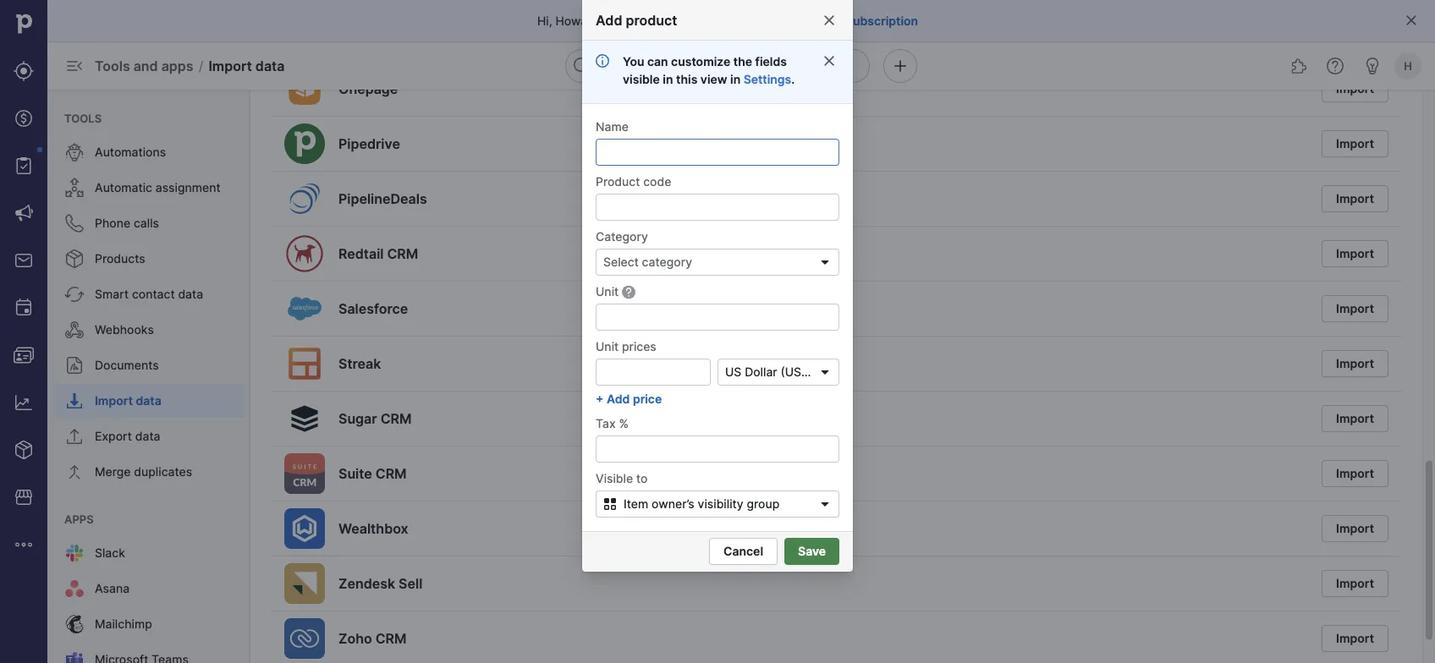 Task type: vqa. For each thing, say whether or not it's contained in the screenshot.
the right read
no



Task type: describe. For each thing, give the bounding box(es) containing it.
can
[[648, 54, 668, 69]]

import button for redtail crm
[[1322, 240, 1389, 267]]

sell
[[399, 576, 423, 592]]

us dollar (usd) button
[[718, 359, 840, 386]]

menu for add product
[[0, 0, 47, 664]]

color undefined image for phone calls
[[64, 213, 85, 234]]

crm for sugar crm
[[381, 411, 412, 427]]

apps
[[161, 58, 194, 74]]

menu toggle image
[[64, 56, 85, 76]]

visible
[[596, 472, 633, 486]]

more image
[[14, 535, 34, 555]]

view
[[701, 72, 728, 86]]

smart contact data
[[95, 287, 203, 302]]

color undefined image for smart contact data
[[64, 284, 85, 305]]

category
[[596, 229, 648, 244]]

color primary image down "manage"
[[823, 54, 836, 68]]

us dollar (usd)
[[725, 365, 815, 380]]

merge duplicates
[[95, 465, 192, 480]]

customize
[[671, 54, 731, 69]]

data inside import data link
[[136, 394, 161, 408]]

mailchimp link
[[54, 608, 244, 642]]

color primary image right trial.
[[823, 14, 836, 27]]

color undefined image for slack
[[64, 543, 85, 564]]

asana link
[[54, 572, 244, 606]]

1 vertical spatial add
[[607, 392, 630, 406]]

Select category field
[[596, 249, 840, 276]]

visible to
[[596, 472, 648, 486]]

export data
[[95, 430, 160, 444]]

import for streak
[[1337, 357, 1375, 371]]

color undefined image for merge duplicates
[[64, 462, 85, 483]]

salesforce
[[339, 301, 408, 317]]

import button for streak
[[1322, 350, 1389, 378]]

left
[[707, 14, 725, 28]]

phone
[[95, 216, 130, 231]]

import button for onepage
[[1322, 75, 1389, 102]]

redtail
[[339, 245, 384, 262]]

h button
[[1392, 49, 1426, 83]]

to
[[637, 472, 648, 486]]

and
[[133, 58, 158, 74]]

code
[[643, 174, 672, 189]]

manage subscription link
[[798, 12, 919, 29]]

automatic assignment
[[95, 181, 221, 195]]

asana
[[95, 582, 130, 596]]

zendesk
[[339, 576, 395, 592]]

campaigns image
[[14, 203, 34, 223]]

color undefined image for webhooks
[[64, 320, 85, 340]]

in left this
[[663, 72, 673, 86]]

leads image
[[14, 61, 34, 81]]

save button
[[785, 538, 840, 565]]

color undefined image for export data
[[64, 427, 85, 447]]

onepage
[[339, 80, 398, 97]]

settings link
[[744, 72, 792, 86]]

dollar
[[745, 365, 778, 380]]

import for onepage
[[1337, 82, 1375, 96]]

crm for redtail crm
[[387, 245, 418, 262]]

insights image
[[14, 393, 34, 413]]

+ add price
[[596, 392, 662, 406]]

sales assistant image
[[1363, 56, 1383, 76]]

phone calls link
[[54, 207, 244, 240]]

tax %
[[596, 416, 629, 431]]

Search Pipedrive field
[[565, 49, 870, 83]]

unit for unit prices
[[596, 339, 619, 354]]

wealthbox
[[339, 521, 409, 537]]

duplicates
[[134, 465, 192, 480]]

home image
[[11, 11, 36, 36]]

products link
[[54, 242, 244, 276]]

color primary image inside select category popup button
[[819, 256, 832, 269]]

import button for wealthbox
[[1322, 516, 1389, 543]]

mailchimp
[[95, 618, 152, 632]]

smart contact data link
[[54, 278, 244, 312]]

6 color undefined image from the top
[[64, 650, 85, 664]]

%
[[619, 416, 629, 431]]

calls
[[134, 216, 159, 231]]

import for wealthbox
[[1337, 522, 1375, 536]]

color undefined image up campaigns icon
[[14, 156, 34, 176]]

fields
[[756, 54, 787, 69]]

color undefined image for automations
[[64, 142, 85, 163]]

quick help image
[[1326, 56, 1346, 76]]

color undefined image for documents
[[64, 356, 85, 376]]

you can customize the fields visible in this view in
[[623, 54, 787, 86]]

automatic assignment link
[[54, 171, 244, 205]]

import button for zendesk sell
[[1322, 571, 1389, 598]]

documents
[[95, 358, 159, 373]]

product
[[626, 12, 677, 28]]

import for redtail crm
[[1337, 247, 1375, 261]]

products
[[95, 252, 145, 266]]

contact
[[132, 287, 175, 302]]

export
[[95, 430, 132, 444]]

data right /
[[255, 58, 285, 74]]

quick add image
[[891, 56, 911, 76]]

import inside import data link
[[95, 394, 133, 408]]

smart
[[95, 287, 129, 302]]

color undefined image for import data
[[64, 391, 85, 411]]

merge
[[95, 465, 131, 480]]

tax
[[596, 416, 616, 431]]

webhooks
[[95, 323, 154, 337]]

color info image
[[596, 54, 609, 68]]

visibility
[[698, 497, 744, 512]]

tools for tools and apps / import data
[[95, 58, 130, 74]]

howard!
[[556, 14, 603, 28]]

price
[[633, 392, 662, 406]]

assignment
[[156, 181, 221, 195]]

group
[[747, 497, 780, 512]]

pipelinedeals
[[339, 190, 427, 207]]

streak
[[339, 356, 381, 372]]

data inside smart contact data link
[[178, 287, 203, 302]]

trial.
[[770, 14, 795, 28]]



Task type: locate. For each thing, give the bounding box(es) containing it.
category
[[642, 255, 692, 270]]

color undefined image inside import data link
[[64, 391, 85, 411]]

apps
[[64, 513, 94, 526]]

3 import button from the top
[[1322, 185, 1389, 212]]

color undefined image for products
[[64, 249, 85, 269]]

settings
[[744, 72, 792, 86]]

color undefined image inside webhooks link
[[64, 320, 85, 340]]

data up export data link
[[136, 394, 161, 408]]

color undefined image inside "merge duplicates" link
[[64, 462, 85, 483]]

import data menu item
[[47, 384, 251, 418]]

data
[[255, 58, 285, 74], [178, 287, 203, 302], [136, 394, 161, 408], [135, 430, 160, 444]]

add left have
[[596, 12, 623, 28]]

owner's
[[652, 497, 695, 512]]

unit for unit
[[596, 284, 619, 299]]

None text field
[[596, 359, 711, 386], [596, 436, 840, 463], [596, 359, 711, 386], [596, 436, 840, 463]]

1 color undefined image from the top
[[64, 142, 85, 163]]

0 vertical spatial add
[[596, 12, 623, 28]]

5 color undefined image from the top
[[64, 579, 85, 599]]

color undefined image inside export data link
[[64, 427, 85, 447]]

h
[[1404, 59, 1413, 72]]

hi, howard! you have 14 days left in your  trial. manage subscription
[[537, 14, 919, 28]]

contacts image
[[14, 345, 34, 366]]

crm
[[387, 245, 418, 262], [381, 411, 412, 427], [376, 466, 407, 482], [376, 631, 407, 647]]

import for zoho crm
[[1337, 632, 1375, 646]]

import button for pipelinedeals
[[1322, 185, 1389, 212]]

0 vertical spatial you
[[606, 14, 627, 28]]

import button for suite crm
[[1322, 460, 1389, 488]]

color undefined image
[[64, 142, 85, 163], [64, 249, 85, 269], [64, 284, 85, 305], [64, 543, 85, 564], [64, 579, 85, 599], [64, 650, 85, 664]]

import for zendesk sell
[[1337, 577, 1375, 591]]

import for pipelinedeals
[[1337, 192, 1375, 206]]

(usd)
[[781, 365, 815, 380]]

tools for tools
[[64, 112, 102, 125]]

have
[[630, 14, 657, 28]]

sugar crm
[[339, 411, 412, 427]]

color undefined image down 'apps' at the left bottom of page
[[64, 543, 85, 564]]

tools left and
[[95, 58, 130, 74]]

crm right redtail
[[387, 245, 418, 262]]

color undefined image left export
[[64, 427, 85, 447]]

5 import button from the top
[[1322, 295, 1389, 323]]

name
[[596, 119, 629, 134]]

automations link
[[54, 135, 244, 169]]

import for salesforce
[[1337, 302, 1375, 316]]

10 import button from the top
[[1322, 571, 1389, 598]]

slack
[[95, 546, 125, 561]]

you inside you can customize the fields visible in this view in
[[623, 54, 645, 69]]

merge duplicates link
[[54, 455, 244, 489]]

import button for salesforce
[[1322, 295, 1389, 323]]

import for pipedrive
[[1337, 137, 1375, 151]]

slack link
[[54, 537, 244, 571]]

color undefined image left phone
[[64, 213, 85, 234]]

import button for zoho crm
[[1322, 626, 1389, 653]]

color undefined image left smart
[[64, 284, 85, 305]]

2 import button from the top
[[1322, 130, 1389, 157]]

color undefined image inside products link
[[64, 249, 85, 269]]

color undefined image right insights image
[[64, 391, 85, 411]]

data right contact
[[178, 287, 203, 302]]

import button for sugar crm
[[1322, 405, 1389, 433]]

product code
[[596, 174, 672, 189]]

in down the the
[[731, 72, 741, 86]]

unit
[[596, 284, 619, 299], [596, 339, 619, 354]]

2 color undefined image from the top
[[64, 249, 85, 269]]

tools
[[95, 58, 130, 74], [64, 112, 102, 125]]

sales inbox image
[[14, 251, 34, 271]]

import button
[[1322, 75, 1389, 102], [1322, 130, 1389, 157], [1322, 185, 1389, 212], [1322, 240, 1389, 267], [1322, 295, 1389, 323], [1322, 350, 1389, 378], [1322, 405, 1389, 433], [1322, 460, 1389, 488], [1322, 516, 1389, 543], [1322, 571, 1389, 598], [1322, 626, 1389, 653]]

product
[[596, 174, 640, 189]]

9 import button from the top
[[1322, 516, 1389, 543]]

.
[[792, 72, 795, 86]]

you up visible
[[623, 54, 645, 69]]

0 vertical spatial unit
[[596, 284, 619, 299]]

hi,
[[537, 14, 552, 28]]

the
[[734, 54, 753, 69]]

suite
[[339, 466, 372, 482]]

0 vertical spatial tools
[[95, 58, 130, 74]]

crm for suite crm
[[376, 466, 407, 482]]

color undefined image left automations
[[64, 142, 85, 163]]

import button for pipedrive
[[1322, 130, 1389, 157]]

color undefined image left asana
[[64, 579, 85, 599]]

cancel
[[724, 545, 764, 559]]

settings .
[[744, 72, 795, 86]]

activities image
[[14, 298, 34, 318]]

us
[[725, 365, 742, 380]]

color undefined image left merge
[[64, 462, 85, 483]]

zoho
[[339, 631, 372, 647]]

menu containing automations
[[47, 90, 251, 664]]

tools and apps / import data
[[95, 58, 285, 74]]

4 import button from the top
[[1322, 240, 1389, 267]]

select category
[[604, 255, 692, 270]]

1 import button from the top
[[1322, 75, 1389, 102]]

1 vertical spatial unit
[[596, 339, 619, 354]]

US Dollar (USD) field
[[718, 359, 840, 386]]

color undefined image inside asana link
[[64, 579, 85, 599]]

in right left
[[729, 14, 739, 28]]

14
[[660, 14, 674, 28]]

color undefined image left products
[[64, 249, 85, 269]]

zendesk sell
[[339, 576, 423, 592]]

8 import button from the top
[[1322, 460, 1389, 488]]

your
[[742, 14, 767, 28]]

color muted image
[[622, 286, 636, 299]]

menu for pipedrive
[[47, 90, 251, 664]]

1 vertical spatial you
[[623, 54, 645, 69]]

zoho crm
[[339, 631, 407, 647]]

add product
[[596, 12, 677, 28]]

3 color undefined image from the top
[[64, 284, 85, 305]]

crm right suite
[[376, 466, 407, 482]]

phone calls
[[95, 216, 159, 231]]

import for sugar crm
[[1337, 412, 1375, 426]]

color primary image
[[823, 14, 836, 27], [1405, 14, 1419, 27], [823, 54, 836, 68]]

color primary image
[[819, 256, 832, 269], [819, 366, 832, 379], [600, 498, 620, 511], [815, 498, 835, 511]]

manage
[[798, 14, 844, 28]]

item
[[624, 497, 649, 512]]

deals image
[[14, 108, 34, 129]]

7 import button from the top
[[1322, 405, 1389, 433]]

color undefined image inside "automatic assignment" link
[[64, 178, 85, 198]]

import data
[[95, 394, 161, 408]]

import data link
[[54, 384, 244, 418]]

color undefined image for automatic assignment
[[64, 178, 85, 198]]

automations
[[95, 145, 166, 160]]

color undefined image inside phone calls link
[[64, 213, 85, 234]]

2 unit from the top
[[596, 339, 619, 354]]

you left have
[[606, 14, 627, 28]]

color undefined image inside slack link
[[64, 543, 85, 564]]

4 color undefined image from the top
[[64, 543, 85, 564]]

crm right zoho
[[376, 631, 407, 647]]

import
[[209, 58, 252, 74], [1337, 82, 1375, 96], [1337, 137, 1375, 151], [1337, 192, 1375, 206], [1337, 247, 1375, 261], [1337, 302, 1375, 316], [1337, 357, 1375, 371], [95, 394, 133, 408], [1337, 412, 1375, 426], [1337, 467, 1375, 481], [1337, 522, 1375, 536], [1337, 577, 1375, 591], [1337, 632, 1375, 646]]

color primary image inside us dollar (usd) popup button
[[819, 366, 832, 379]]

tools down menu toggle icon
[[64, 112, 102, 125]]

products image
[[14, 440, 34, 460]]

color undefined image down mailchimp link
[[64, 650, 85, 664]]

color undefined image inside "documents" "link"
[[64, 356, 85, 376]]

unit left prices at left
[[596, 339, 619, 354]]

visible
[[623, 72, 660, 86]]

+
[[596, 392, 604, 406]]

color undefined image inside automations link
[[64, 142, 85, 163]]

color undefined image left webhooks
[[64, 320, 85, 340]]

color undefined image right the contacts icon
[[64, 356, 85, 376]]

import for suite crm
[[1337, 467, 1375, 481]]

crm for zoho crm
[[376, 631, 407, 647]]

select
[[604, 255, 639, 270]]

cancel button
[[709, 538, 778, 565]]

select category button
[[596, 249, 840, 276]]

color undefined image for mailchimp
[[64, 615, 85, 635]]

marketplace image
[[14, 488, 34, 508]]

days
[[677, 14, 704, 28]]

you
[[606, 14, 627, 28], [623, 54, 645, 69]]

webhooks link
[[54, 313, 244, 347]]

add right +
[[607, 392, 630, 406]]

suite crm
[[339, 466, 407, 482]]

color undefined image inside smart contact data link
[[64, 284, 85, 305]]

item owner's visibility group
[[624, 497, 780, 512]]

automatic
[[95, 181, 152, 195]]

1 unit from the top
[[596, 284, 619, 299]]

export data link
[[54, 420, 244, 454]]

crm right sugar
[[381, 411, 412, 427]]

save
[[798, 545, 826, 559]]

unit left 'color muted' icon
[[596, 284, 619, 299]]

subscription
[[847, 14, 919, 28]]

color undefined image left mailchimp
[[64, 615, 85, 635]]

color undefined image inside mailchimp link
[[64, 615, 85, 635]]

/
[[199, 58, 204, 74]]

prices
[[622, 339, 657, 354]]

color undefined image for asana
[[64, 579, 85, 599]]

color undefined image left automatic
[[64, 178, 85, 198]]

data right export
[[135, 430, 160, 444]]

this
[[676, 72, 698, 86]]

color primary image up h
[[1405, 14, 1419, 27]]

1 vertical spatial tools
[[64, 112, 102, 125]]

6 import button from the top
[[1322, 350, 1389, 378]]

pipedrive
[[339, 135, 400, 152]]

menu
[[0, 0, 47, 664], [47, 90, 251, 664]]

None text field
[[596, 139, 840, 166], [596, 194, 840, 221], [596, 304, 840, 331], [596, 139, 840, 166], [596, 194, 840, 221], [596, 304, 840, 331]]

color undefined image
[[14, 156, 34, 176], [64, 178, 85, 198], [64, 213, 85, 234], [64, 320, 85, 340], [64, 356, 85, 376], [64, 391, 85, 411], [64, 427, 85, 447], [64, 462, 85, 483], [64, 615, 85, 635]]

documents link
[[54, 349, 244, 383]]

11 import button from the top
[[1322, 626, 1389, 653]]

data inside export data link
[[135, 430, 160, 444]]



